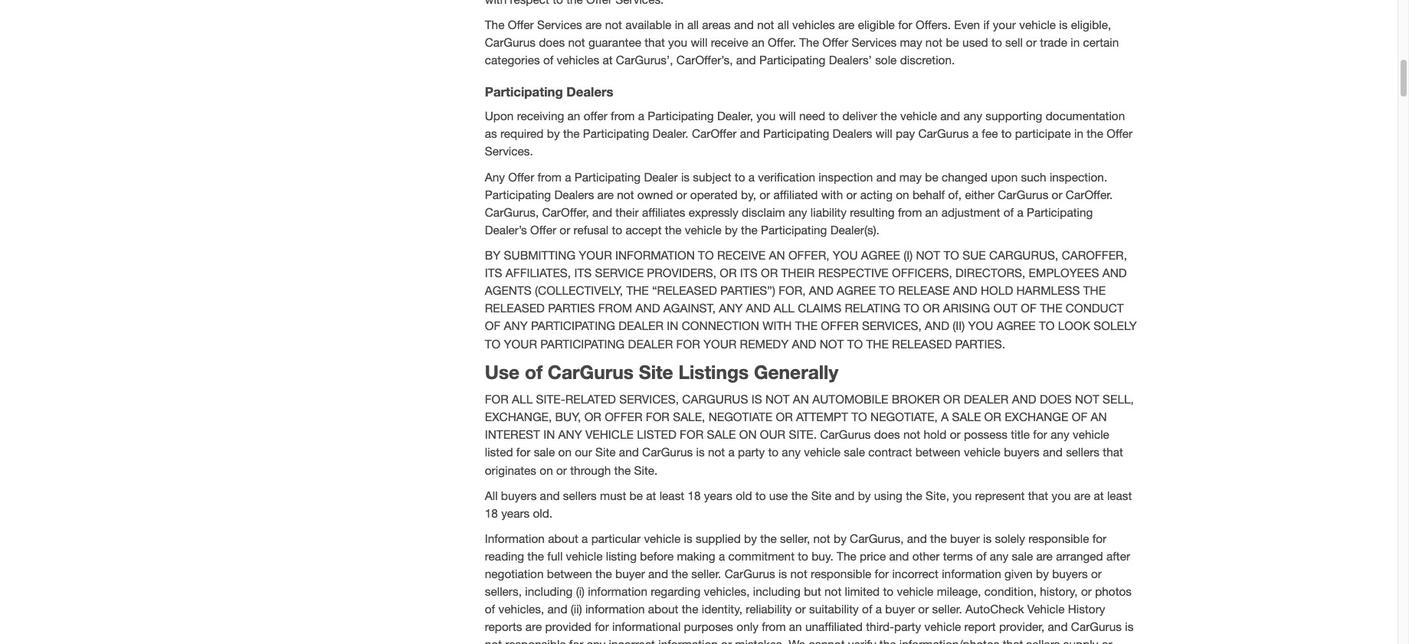 Task type: describe. For each thing, give the bounding box(es) containing it.
vehicle inside any offer from a participating dealer is subject to a verification inspection and may be changed upon such inspection. participating dealers are not owned or operated by, or affiliated with or acting on behalf of, either cargurus or caroffer. cargurus, caroffer, and their affiliates expressly disclaim any liability resulting from an adjustment of a participating dealer's offer or refusal to accept the vehicle by the participating dealer(s).
[[685, 223, 722, 237]]

buyers inside all buyers and sellers must be at least 18 years old to use the site and by using the site, you represent that you are at least 18 years old.
[[501, 489, 537, 502]]

1 vertical spatial will
[[779, 109, 796, 123]]

remedy
[[740, 337, 789, 351]]

and up site.
[[619, 446, 639, 459]]

0 vertical spatial vehicles
[[792, 17, 835, 31]]

0 vertical spatial dealers
[[567, 84, 614, 100]]

(i)
[[576, 585, 585, 599]]

of right terms
[[976, 549, 987, 563]]

2 horizontal spatial at
[[1094, 489, 1104, 502]]

information
[[485, 532, 545, 545]]

0 vertical spatial 18
[[688, 489, 701, 502]]

only
[[737, 620, 759, 634]]

1 vertical spatial dealer
[[628, 337, 673, 351]]

used
[[963, 35, 988, 49]]

is inside for all site-related services, cargurus is not an automobile broker or dealer and does not sell, exchange, buy, or offer for sale, negotiate or attempt to negotiate, a sale or exchange of an interest in any vehicle listed for sale on our site. cargurus does not hold or possess title for any vehicle listed for sale on our site and cargurus is not a party to any vehicle sale contract between vehicle buyers and sellers that originates on or through the site.
[[696, 446, 705, 459]]

the up regarding
[[672, 567, 688, 581]]

offer.
[[768, 35, 796, 49]]

0 horizontal spatial responsible
[[505, 638, 566, 644]]

dealer's
[[485, 223, 527, 237]]

a up caroffer,
[[565, 170, 571, 184]]

making
[[677, 549, 716, 563]]

not up but
[[790, 567, 808, 581]]

officers,
[[892, 266, 952, 280]]

to up relating
[[879, 284, 895, 298]]

an inside information about a particular vehicle is supplied by the seller, not by cargurus, and the buyer is solely responsible for reading the full vehicle listing before making a commitment to buy. the price and other terms of any sale are arranged after negotiation between the buyer and the seller. cargurus is not responsible for incorrect information given by buyers or sellers, including (i) information regarding vehicles, including but not limited to vehicle mileage, condition, history, or photos of vehicles, and (ii) information about the identity, reliability or suitability of a buyer or seller. autocheck vehicle history reports are provided for informational purposes only from an unaffiliated third-party vehicle report provider, and cargurus is not responsible for any incorrect information or mistakes. we cannot verify the information/photos that sellers sup
[[789, 620, 802, 634]]

participating inside the offer services are not available in all areas and not all vehicles are eligible for offers. even if your vehicle is eligible, cargurus does not guarantee that you will receive an offer. the offer services may not be used to sell or trade in certain categories of vehicles at cargurus', caroffer's, and participating dealers' sole discretion.
[[759, 53, 826, 67]]

affiliates
[[642, 205, 685, 219]]

out
[[993, 301, 1018, 315]]

our
[[760, 428, 786, 442]]

1 vertical spatial 18
[[485, 506, 498, 520]]

cargurus down listed
[[642, 446, 693, 459]]

cargurus down 'commitment'
[[725, 567, 775, 581]]

for up exchange,
[[485, 392, 509, 406]]

0 horizontal spatial the
[[485, 17, 505, 31]]

that inside for all site-related services, cargurus is not an automobile broker or dealer and does not sell, exchange, buy, or offer for sale, negotiate or attempt to negotiate, a sale or exchange of an interest in any vehicle listed for sale on our site. cargurus does not hold or possess title for any vehicle listed for sale on our site and cargurus is not a party to any vehicle sale contract between vehicle buyers and sellers that originates on or through the site.
[[1103, 446, 1123, 459]]

their
[[781, 266, 815, 280]]

2 least from the left
[[1107, 489, 1132, 502]]

and down caroffer,
[[1102, 266, 1127, 280]]

use
[[485, 361, 520, 383]]

and down parties")
[[746, 301, 771, 315]]

caroffer
[[692, 127, 737, 141]]

or up a
[[943, 392, 960, 406]]

site-
[[536, 392, 565, 406]]

participating up receiving
[[485, 84, 563, 100]]

sale,
[[673, 410, 705, 424]]

any
[[485, 170, 505, 184]]

or up history
[[1081, 585, 1092, 599]]

dealers inside any offer from a participating dealer is subject to a verification inspection and may be changed upon such inspection. participating dealers are not owned or operated by, or affiliated with or acting on behalf of, either cargurus or caroffer. cargurus, caroffer, and their affiliates expressly disclaim any liability resulting from an adjustment of a participating dealer's offer or refusal to accept the vehicle by the participating dealer(s).
[[554, 188, 594, 201]]

and right price at right bottom
[[889, 549, 909, 563]]

all inside by submitting your information to receive an offer, you agree (i) not to sue cargurus, caroffer, its affiliates, its service providers, or its or their respective officers, directors, employees and agents (collectively, the "released parties") for, and agree to release and hold harmless the released parties from and against, any and all claims relating to or arising out of the conduct of any participating dealer in connection with the offer services, and (ii) you agree to look solely to your participating dealer for your remedy and not to the released parties.
[[774, 301, 795, 315]]

vehicle down sell,
[[1073, 428, 1110, 442]]

dealer
[[644, 170, 678, 184]]

dealers'
[[829, 53, 872, 67]]

offer inside the upon receiving an offer from a participating dealer, you will need to deliver the vehicle and any supporting documentation as required by the participating dealer. caroffer and participating dealers will pay cargurus a fee to participate in the offer services.
[[1107, 127, 1133, 141]]

parties")
[[720, 284, 775, 298]]

attempt
[[796, 410, 848, 424]]

a up by,
[[749, 170, 755, 184]]

to up by,
[[735, 170, 745, 184]]

to down seller, on the right of the page
[[798, 549, 808, 563]]

for inside by submitting your information to receive an offer, you agree (i) not to sue cargurus, caroffer, its affiliates, its service providers, or its or their respective officers, directors, employees and agents (collectively, the "released parties") for, and agree to release and hold harmless the released parties from and against, any and all claims relating to or arising out of the conduct of any participating dealer in connection with the offer services, and (ii) you agree to look solely to your participating dealer for your remedy and not to the released parties.
[[676, 337, 700, 351]]

participate
[[1015, 127, 1071, 141]]

to left sue
[[944, 248, 959, 262]]

information/photos
[[900, 638, 1000, 644]]

caroffer,
[[542, 205, 589, 219]]

the down regarding
[[682, 603, 698, 616]]

may inside any offer from a participating dealer is subject to a verification inspection and may be changed upon such inspection. participating dealers are not owned or operated by, or affiliated with or acting on behalf of, either cargurus or caroffer. cargurus, caroffer, and their affiliates expressly disclaim any liability resulting from an adjustment of a participating dealer's offer or refusal to accept the vehicle by the participating dealer(s).
[[900, 170, 922, 184]]

even
[[954, 17, 980, 31]]

any inside the upon receiving an offer from a participating dealer, you will need to deliver the vehicle and any supporting documentation as required by the participating dealer. caroffer and participating dealers will pay cargurus a fee to participate in the offer services.
[[964, 109, 982, 123]]

1 vertical spatial you
[[968, 319, 993, 333]]

1 horizontal spatial sale
[[844, 446, 865, 459]]

2 vertical spatial on
[[540, 463, 553, 477]]

and left (ii) at bottom
[[548, 603, 568, 616]]

exchange
[[1005, 410, 1069, 424]]

to inside all buyers and sellers must be at least 18 years old to use the site and by using the site, you represent that you are at least 18 years old.
[[755, 489, 766, 502]]

the up other
[[930, 532, 947, 545]]

from inside information about a particular vehicle is supplied by the seller, not by cargurus, and the buyer is solely responsible for reading the full vehicle listing before making a commitment to buy. the price and other terms of any sale are arranged after negotiation between the buyer and the seller. cargurus is not responsible for incorrect information given by buyers or sellers, including (i) information regarding vehicles, including but not limited to vehicle mileage, condition, history, or photos of vehicles, and (ii) information about the identity, reliability or suitability of a buyer or seller. autocheck vehicle history reports are provided for informational purposes only from an unaffiliated third-party vehicle report provider, and cargurus is not responsible for any incorrect information or mistakes. we cannot verify the information/photos that sellers sup
[[762, 620, 786, 634]]

and right from
[[636, 301, 660, 315]]

of inside for all site-related services, cargurus is not an automobile broker or dealer and does not sell, exchange, buy, or offer for sale, negotiate or attempt to negotiate, a sale or exchange of an interest in any vehicle listed for sale on our site. cargurus does not hold or possess title for any vehicle listed for sale on our site and cargurus is not a party to any vehicle sale contract between vehicle buyers and sellers that originates on or through the site.
[[1072, 410, 1088, 424]]

or down inspection
[[846, 188, 857, 201]]

receiving
[[517, 109, 564, 123]]

cargurus inside any offer from a participating dealer is subject to a verification inspection and may be changed upon such inspection. participating dealers are not owned or operated by, or affiliated with or acting on behalf of, either cargurus or caroffer. cargurus, caroffer, and their affiliates expressly disclaim any liability resulting from an adjustment of a participating dealer's offer or refusal to accept the vehicle by the participating dealer(s).
[[998, 188, 1049, 201]]

any down exchange
[[1051, 428, 1070, 442]]

1 horizontal spatial years
[[704, 489, 733, 502]]

1 horizontal spatial vehicles,
[[704, 585, 750, 599]]

are left eligible
[[838, 17, 855, 31]]

or up our
[[776, 410, 793, 424]]

and down vehicle
[[1048, 620, 1068, 634]]

a left fee
[[972, 127, 979, 141]]

participating up "dealer."
[[648, 109, 714, 123]]

cargurus, inside any offer from a participating dealer is subject to a verification inspection and may be changed upon such inspection. participating dealers are not owned or operated by, or affiliated with or acting on behalf of, either cargurus or caroffer. cargurus, caroffer, and their affiliates expressly disclaim any liability resulting from an adjustment of a participating dealer's offer or refusal to accept the vehicle by the participating dealer(s).
[[485, 205, 539, 219]]

acting
[[860, 188, 893, 201]]

be inside the offer services are not available in all areas and not all vehicles are eligible for offers. even if your vehicle is eligible, cargurus does not guarantee that you will receive an offer. the offer services may not be used to sell or trade in certain categories of vehicles at cargurus', caroffer's, and participating dealers' sole discretion.
[[946, 35, 959, 49]]

full
[[547, 549, 563, 563]]

any offer from a participating dealer is subject to a verification inspection and may be changed upon such inspection. participating dealers are not owned or operated by, or affiliated with or acting on behalf of, either cargurus or caroffer. cargurus, caroffer, and their affiliates expressly disclaim any liability resulting from an adjustment of a participating dealer's offer or refusal to accept the vehicle by the participating dealer(s).
[[485, 170, 1113, 237]]

to down release
[[904, 301, 920, 315]]

or left through
[[556, 463, 567, 477]]

not right is
[[765, 392, 790, 406]]

using
[[874, 489, 903, 502]]

all
[[485, 489, 498, 502]]

1 vertical spatial the
[[799, 35, 819, 49]]

and left (ii)
[[925, 319, 950, 333]]

that inside the offer services are not available in all areas and not all vehicles are eligible for offers. even if your vehicle is eligible, cargurus does not guarantee that you will receive an offer. the offer services may not be used to sell or trade in certain categories of vehicles at cargurus', caroffer's, and participating dealers' sole discretion.
[[645, 35, 665, 49]]

of down limited
[[862, 603, 872, 616]]

the right the use
[[791, 489, 808, 502]]

between inside information about a particular vehicle is supplied by the seller, not by cargurus, and the buyer is solely responsible for reading the full vehicle listing before making a commitment to buy. the price and other terms of any sale are arranged after negotiation between the buyer and the seller. cargurus is not responsible for incorrect information given by buyers or sellers, including (i) information regarding vehicles, including but not limited to vehicle mileage, condition, history, or photos of vehicles, and (ii) information about the identity, reliability or suitability of a buyer or seller. autocheck vehicle history reports are provided for informational purposes only from an unaffiliated third-party vehicle report provider, and cargurus is not responsible for any incorrect information or mistakes. we cannot verify the information/photos that sellers sup
[[547, 567, 592, 581]]

to inside the offer services are not available in all areas and not all vehicles are eligible for offers. even if your vehicle is eligible, cargurus does not guarantee that you will receive an offer. the offer services may not be used to sell or trade in certain categories of vehicles at cargurus', caroffer's, and participating dealers' sole discretion.
[[992, 35, 1002, 49]]

history
[[1068, 603, 1105, 616]]

1 vertical spatial sale
[[707, 428, 736, 442]]

listings
[[679, 361, 749, 383]]

1 vertical spatial about
[[648, 603, 679, 616]]

1 vertical spatial vehicles
[[557, 53, 599, 67]]

2 vertical spatial agree
[[997, 319, 1036, 333]]

upon
[[485, 109, 514, 123]]

0 horizontal spatial services
[[537, 17, 582, 31]]

by right seller, on the right of the page
[[834, 532, 847, 545]]

your
[[993, 17, 1016, 31]]

2 horizontal spatial an
[[1091, 410, 1107, 424]]

2 its from the left
[[574, 266, 592, 280]]

participating down need
[[763, 127, 829, 141]]

services, inside for all site-related services, cargurus is not an automobile broker or dealer and does not sell, exchange, buy, or offer for sale, negotiate or attempt to negotiate, a sale or exchange of an interest in any vehicle listed for sale on our site. cargurus does not hold or possess title for any vehicle listed for sale on our site and cargurus is not a party to any vehicle sale contract between vehicle buyers and sellers that originates on or through the site.
[[619, 392, 679, 406]]

all buyers and sellers must be at least 18 years old to use the site and by using the site, you represent that you are at least 18 years old.
[[485, 489, 1132, 520]]

0 vertical spatial seller.
[[691, 567, 721, 581]]

certain
[[1083, 35, 1119, 49]]

offer right any
[[508, 170, 534, 184]]

liability
[[811, 205, 847, 219]]

upon
[[991, 170, 1018, 184]]

and down before
[[648, 567, 668, 581]]

of right "use"
[[525, 361, 543, 383]]

in inside the upon receiving an offer from a participating dealer, you will need to deliver the vehicle and any supporting documentation as required by the participating dealer. caroffer and participating dealers will pay cargurus a fee to participate in the offer services.
[[1074, 127, 1084, 141]]

for,
[[779, 284, 806, 298]]

2 horizontal spatial any
[[719, 301, 743, 315]]

service
[[595, 266, 644, 280]]

site inside for all site-related services, cargurus is not an automobile broker or dealer and does not sell, exchange, buy, or offer for sale, negotiate or attempt to negotiate, a sale or exchange of an interest in any vehicle listed for sale on our site. cargurus does not hold or possess title for any vehicle listed for sale on our site and cargurus is not a party to any vehicle sale contract between vehicle buyers and sellers that originates on or through the site.
[[595, 446, 616, 459]]

agents
[[485, 284, 532, 298]]

information up informational
[[585, 603, 645, 616]]

1 horizontal spatial at
[[646, 489, 656, 502]]

1 vertical spatial vehicles,
[[498, 603, 544, 616]]

(collectively,
[[535, 284, 623, 298]]

reading
[[485, 549, 524, 563]]

from
[[598, 301, 632, 315]]

affiliates,
[[506, 266, 571, 280]]

not down offers.
[[926, 35, 943, 49]]

or down the receive
[[720, 266, 737, 280]]

the up pay
[[881, 109, 897, 123]]

respective
[[818, 266, 889, 280]]

for up after
[[1093, 532, 1107, 545]]

sellers inside information about a particular vehicle is supplied by the seller, not by cargurus, and the buyer is solely responsible for reading the full vehicle listing before making a commitment to buy. the price and other terms of any sale are arranged after negotiation between the buyer and the seller. cargurus is not responsible for incorrect information given by buyers or sellers, including (i) information regarding vehicles, including but not limited to vehicle mileage, condition, history, or photos of vehicles, and (ii) information about the identity, reliability or suitability of a buyer or seller. autocheck vehicle history reports are provided for informational purposes only from an unaffiliated third-party vehicle report provider, and cargurus is not responsible for any incorrect information or mistakes. we cannot verify the information/photos that sellers sup
[[1027, 638, 1060, 644]]

the offer services are not available in all areas and not all vehicles are eligible for offers. even if your vehicle is eligible, cargurus does not guarantee that you will receive an offer. the offer services may not be used to sell or trade in certain categories of vehicles at cargurus', caroffer's, and participating dealers' sole discretion.
[[485, 17, 1119, 67]]

listing
[[606, 549, 637, 563]]

0 horizontal spatial incorrect
[[609, 638, 655, 644]]

or up information/photos
[[918, 603, 929, 616]]

an inside the upon receiving an offer from a participating dealer, you will need to deliver the vehicle and any supporting documentation as required by the participating dealer. caroffer and participating dealers will pay cargurus a fee to participate in the offer services.
[[568, 109, 580, 123]]

a left particular
[[582, 532, 588, 545]]

of down sellers, on the bottom left of the page
[[485, 603, 495, 616]]

that inside all buyers and sellers must be at least 18 years old to use the site and by using the site, you represent that you are at least 18 years old.
[[1028, 489, 1048, 502]]

is left "solely"
[[983, 532, 992, 545]]

are inside all buyers and sellers must be at least 18 years old to use the site and by using the site, you represent that you are at least 18 years old.
[[1074, 489, 1091, 502]]

at inside the offer services are not available in all areas and not all vehicles are eligible for offers. even if your vehicle is eligible, cargurus does not guarantee that you will receive an offer. the offer services may not be used to sell or trade in certain categories of vehicles at cargurus', caroffer's, and participating dealers' sole discretion.
[[603, 53, 613, 67]]

not up buy.
[[813, 532, 830, 545]]

0 vertical spatial participating
[[531, 319, 615, 333]]

0 horizontal spatial of
[[485, 319, 501, 333]]

look
[[1058, 319, 1090, 333]]

"released
[[652, 284, 717, 298]]

solely
[[1094, 319, 1137, 333]]

an inside any offer from a participating dealer is subject to a verification inspection and may be changed upon such inspection. participating dealers are not owned or operated by, or affiliated with or acting on behalf of, either cargurus or caroffer. cargurus, caroffer, and their affiliates expressly disclaim any liability resulting from an adjustment of a participating dealer's offer or refusal to accept the vehicle by the participating dealer(s).
[[925, 205, 938, 219]]

and up arising
[[953, 284, 978, 298]]

cargurus inside the offer services are not available in all areas and not all vehicles are eligible for offers. even if your vehicle is eligible, cargurus does not guarantee that you will receive an offer. the offer services may not be used to sell or trade in certain categories of vehicles at cargurus', caroffer's, and participating dealers' sole discretion.
[[485, 35, 536, 49]]

refusal
[[574, 223, 609, 237]]

0 vertical spatial agree
[[861, 248, 900, 262]]

directors,
[[956, 266, 1026, 280]]

vehicle down site.
[[804, 446, 841, 459]]

participating up their
[[575, 170, 641, 184]]

1 vertical spatial participating
[[540, 337, 625, 351]]

and down dealer, on the right of page
[[740, 127, 760, 141]]

for down provided
[[569, 638, 583, 644]]

for right provided
[[595, 620, 609, 634]]

offer inside for all site-related services, cargurus is not an automobile broker or dealer and does not sell, exchange, buy, or offer for sale, negotiate or attempt to negotiate, a sale or exchange of an interest in any vehicle listed for sale on our site. cargurus does not hold or possess title for any vehicle listed for sale on our site and cargurus is not a party to any vehicle sale contract between vehicle buyers and sellers that originates on or through the site.
[[605, 410, 643, 424]]

before
[[640, 549, 674, 563]]

title
[[1011, 428, 1030, 442]]

cargurus, inside information about a particular vehicle is supplied by the seller, not by cargurus, and the buyer is solely responsible for reading the full vehicle listing before making a commitment to buy. the price and other terms of any sale are arranged after negotiation between the buyer and the seller. cargurus is not responsible for incorrect information given by buyers or sellers, including (i) information regarding vehicles, including but not limited to vehicle mileage, condition, history, or photos of vehicles, and (ii) information about the identity, reliability or suitability of a buyer or seller. autocheck vehicle history reports are provided for informational purposes only from an unaffiliated third-party vehicle report provider, and cargurus is not responsible for any incorrect information or mistakes. we cannot verify the information/photos that sellers sup
[[850, 532, 904, 545]]

and up refusal
[[592, 205, 612, 219]]

interest
[[485, 428, 540, 442]]

buyers inside information about a particular vehicle is supplied by the seller, not by cargurus, and the buyer is solely responsible for reading the full vehicle listing before making a commitment to buy. the price and other terms of any sale are arranged after negotiation between the buyer and the seller. cargurus is not responsible for incorrect information given by buyers or sellers, including (i) information regarding vehicles, including but not limited to vehicle mileage, condition, history, or photos of vehicles, and (ii) information about the identity, reliability or suitability of a buyer or seller. autocheck vehicle history reports are provided for informational purposes only from an unaffiliated third-party vehicle report provider, and cargurus is not responsible for any incorrect information or mistakes. we cannot verify the information/photos that sellers sup
[[1052, 567, 1088, 581]]

harmless
[[1017, 284, 1080, 298]]

party inside for all site-related services, cargurus is not an automobile broker or dealer and does not sell, exchange, buy, or offer for sale, negotiate or attempt to negotiate, a sale or exchange of an interest in any vehicle listed for sale on our site. cargurus does not hold or possess title for any vehicle listed for sale on our site and cargurus is not a party to any vehicle sale contract between vehicle buyers and sellers that originates on or through the site.
[[738, 446, 765, 459]]

by right given
[[1036, 567, 1049, 581]]

particular
[[591, 532, 641, 545]]

may inside the offer services are not available in all areas and not all vehicles are eligible for offers. even if your vehicle is eligible, cargurus does not guarantee that you will receive an offer. the offer services may not be used to sell or trade in certain categories of vehicles at cargurus', caroffer's, and participating dealers' sole discretion.
[[900, 35, 922, 49]]

for down sale,
[[680, 428, 704, 442]]

participating up offer,
[[761, 223, 827, 237]]

the down harmless
[[1040, 301, 1063, 315]]

in inside for all site-related services, cargurus is not an automobile broker or dealer and does not sell, exchange, buy, or offer for sale, negotiate or attempt to negotiate, a sale or exchange of an interest in any vehicle listed for sale on our site. cargurus does not hold or possess title for any vehicle listed for sale on our site and cargurus is not a party to any vehicle sale contract between vehicle buyers and sellers that originates on or through the site.
[[543, 428, 555, 442]]

caroffer's,
[[677, 53, 733, 67]]

receive
[[711, 35, 748, 49]]

party inside information about a particular vehicle is supplied by the seller, not by cargurus, and the buyer is solely responsible for reading the full vehicle listing before making a commitment to buy. the price and other terms of any sale are arranged after negotiation between the buyer and the seller. cargurus is not responsible for incorrect information given by buyers or sellers, including (i) information regarding vehicles, including but not limited to vehicle mileage, condition, history, or photos of vehicles, and (ii) information about the identity, reliability or suitability of a buyer or seller. autocheck vehicle history reports are provided for informational purposes only from an unaffiliated third-party vehicle report provider, and cargurus is not responsible for any incorrect information or mistakes. we cannot verify the information/photos that sellers sup
[[894, 620, 921, 634]]

and left using
[[835, 489, 855, 502]]

with
[[763, 319, 792, 333]]

are left arranged
[[1036, 549, 1053, 563]]

after
[[1107, 549, 1130, 563]]

the left site,
[[906, 489, 923, 502]]

listed
[[637, 428, 677, 442]]

vehicle down other
[[897, 585, 934, 599]]

0 vertical spatial about
[[548, 532, 578, 545]]

affiliated
[[774, 188, 818, 201]]

vehicle inside the upon receiving an offer from a participating dealer, you will need to deliver the vehicle and any supporting documentation as required by the participating dealer. caroffer and participating dealers will pay cargurus a fee to participate in the offer services.
[[900, 109, 937, 123]]

1 vertical spatial released
[[892, 337, 952, 351]]

2 all from the left
[[778, 17, 789, 31]]

in inside by submitting your information to receive an offer, you agree (i) not to sue cargurus, caroffer, its affiliates, its service providers, or its or their respective officers, directors, employees and agents (collectively, the "released parties") for, and agree to release and hold harmless the released parties from and against, any and all claims relating to or arising out of the conduct of any participating dealer in connection with the offer services, and (ii) you agree to look solely to your participating dealer for your remedy and not to the released parties.
[[667, 319, 679, 333]]

or down but
[[795, 603, 806, 616]]

not down reports
[[485, 638, 502, 644]]

we
[[789, 638, 805, 644]]

to inside for all site-related services, cargurus is not an automobile broker or dealer and does not sell, exchange, buy, or offer for sale, negotiate or attempt to negotiate, a sale or exchange of an interest in any vehicle listed for sale on our site. cargurus does not hold or possess title for any vehicle listed for sale on our site and cargurus is not a party to any vehicle sale contract between vehicle buyers and sellers that originates on or through the site.
[[852, 410, 867, 424]]

or down inspection.
[[1052, 188, 1063, 201]]

fee
[[982, 127, 998, 141]]

expressly
[[689, 205, 738, 219]]

use
[[769, 489, 788, 502]]

0 horizontal spatial sale
[[534, 446, 555, 459]]

the down third-
[[880, 638, 896, 644]]

participating down any
[[485, 188, 551, 201]]

the up conduct
[[1083, 284, 1106, 298]]

information down purposes
[[658, 638, 718, 644]]

0 vertical spatial in
[[675, 17, 684, 31]]

3 its from the left
[[740, 266, 758, 280]]

and up other
[[907, 532, 927, 545]]

for up listed
[[646, 410, 670, 424]]

will for areas
[[691, 35, 708, 49]]

dealer(s).
[[830, 223, 880, 237]]

sole
[[875, 53, 897, 67]]

1 vertical spatial in
[[1071, 35, 1080, 49]]

given
[[1005, 567, 1033, 581]]

limited
[[845, 585, 880, 599]]

1 vertical spatial years
[[501, 506, 530, 520]]

sellers inside for all site-related services, cargurus is not an automobile broker or dealer and does not sell, exchange, buy, or offer for sale, negotiate or attempt to negotiate, a sale or exchange of an interest in any vehicle listed for sale on our site. cargurus does not hold or possess title for any vehicle listed for sale on our site and cargurus is not a party to any vehicle sale contract between vehicle buyers and sellers that originates on or through the site.
[[1066, 446, 1100, 459]]

does inside for all site-related services, cargurus is not an automobile broker or dealer and does not sell, exchange, buy, or offer for sale, negotiate or attempt to negotiate, a sale or exchange of an interest in any vehicle listed for sale on our site. cargurus does not hold or possess title for any vehicle listed for sale on our site and cargurus is not a party to any vehicle sale contract between vehicle buyers and sellers that originates on or through the site.
[[874, 428, 900, 442]]

and up generally
[[792, 337, 816, 351]]

the down affiliates
[[665, 223, 682, 237]]

0 vertical spatial of
[[1021, 301, 1037, 315]]

participating dealers
[[485, 84, 614, 100]]

offer up submitting at the left top
[[530, 223, 556, 237]]

be inside all buyers and sellers must be at least 18 years old to use the site and by using the site, you represent that you are at least 18 years old.
[[630, 489, 643, 502]]

the inside information about a particular vehicle is supplied by the seller, not by cargurus, and the buyer is solely responsible for reading the full vehicle listing before making a commitment to buy. the price and other terms of any sale are arranged after negotiation between the buyer and the seller. cargurus is not responsible for incorrect information given by buyers or sellers, including (i) information regarding vehicles, including but not limited to vehicle mileage, condition, history, or photos of vehicles, and (ii) information about the identity, reliability or suitability of a buyer or seller. autocheck vehicle history reports are provided for informational purposes only from an unaffiliated third-party vehicle report provider, and cargurus is not responsible for any incorrect information or mistakes. we cannot verify the information/photos that sellers sup
[[837, 549, 857, 563]]

any down provided
[[587, 638, 606, 644]]

sale inside information about a particular vehicle is supplied by the seller, not by cargurus, and the buyer is solely responsible for reading the full vehicle listing before making a commitment to buy. the price and other terms of any sale are arranged after negotiation between the buyer and the seller. cargurus is not responsible for incorrect information given by buyers or sellers, including (i) information regarding vehicles, including but not limited to vehicle mileage, condition, history, or photos of vehicles, and (ii) information about the identity, reliability or suitability of a buyer or seller. autocheck vehicle history reports are provided for informational purposes only from an unaffiliated third-party vehicle report provider, and cargurus is not responsible for any incorrect information or mistakes. we cannot verify the information/photos that sellers sup
[[1012, 549, 1033, 563]]

is down 'commitment'
[[779, 567, 787, 581]]

guarantee
[[588, 35, 641, 49]]

possess
[[964, 428, 1008, 442]]

information up mileage,
[[942, 567, 1001, 581]]

you inside the offer services are not available in all areas and not all vehicles are eligible for offers. even if your vehicle is eligible, cargurus does not guarantee that you will receive an offer. the offer services may not be used to sell or trade in certain categories of vehicles at cargurus', caroffer's, and participating dealers' sole discretion.
[[668, 35, 688, 49]]

cargurus,
[[989, 248, 1059, 262]]

for down exchange
[[1033, 428, 1047, 442]]

verify
[[848, 638, 876, 644]]

provided
[[545, 620, 592, 634]]

of inside any offer from a participating dealer is subject to a verification inspection and may be changed upon such inspection. participating dealers are not owned or operated by, or affiliated with or acting on behalf of, either cargurus or caroffer. cargurus, caroffer, and their affiliates expressly disclaim any liability resulting from an adjustment of a participating dealer's offer or refusal to accept the vehicle by the participating dealer(s).
[[1004, 205, 1014, 219]]

and down discretion.
[[940, 109, 960, 123]]

represent
[[975, 489, 1025, 502]]

1 vertical spatial any
[[504, 319, 528, 333]]

0 vertical spatial dealer
[[619, 319, 664, 333]]



Task type: locate. For each thing, give the bounding box(es) containing it.
2 horizontal spatial buyer
[[950, 532, 980, 545]]

is down sale,
[[696, 446, 705, 459]]

that down sell,
[[1103, 446, 1123, 459]]

1 vertical spatial does
[[874, 428, 900, 442]]

a
[[638, 109, 645, 123], [972, 127, 979, 141], [565, 170, 571, 184], [749, 170, 755, 184], [1017, 205, 1024, 219], [728, 446, 735, 459], [582, 532, 588, 545], [719, 549, 725, 563], [876, 603, 882, 616]]

relating
[[845, 301, 901, 315]]

about up full
[[548, 532, 578, 545]]

parties
[[548, 301, 595, 315]]

or down related
[[584, 410, 601, 424]]

you right dealer, on the right of page
[[757, 109, 776, 123]]

1 horizontal spatial responsible
[[811, 567, 872, 581]]

information about a particular vehicle is supplied by the seller, not by cargurus, and the buyer is solely responsible for reading the full vehicle listing before making a commitment to buy. the price and other terms of any sale are arranged after negotiation between the buyer and the seller. cargurus is not responsible for incorrect information given by buyers or sellers, including (i) information regarding vehicles, including but not limited to vehicle mileage, condition, history, or photos of vehicles, and (ii) information about the identity, reliability or suitability of a buyer or seller. autocheck vehicle history reports are provided for informational purposes only from an unaffiliated third-party vehicle report provider, and cargurus is not responsible for any incorrect information or mistakes. we cannot verify the information/photos that sellers sup
[[485, 532, 1134, 644]]

for left offers.
[[898, 17, 912, 31]]

vehicle
[[1027, 603, 1065, 616]]

site.
[[789, 428, 817, 442]]

1 vertical spatial on
[[558, 446, 572, 459]]

2 horizontal spatial sale
[[1012, 549, 1033, 563]]

2 including from the left
[[753, 585, 801, 599]]

1 vertical spatial agree
[[837, 284, 876, 298]]

use of cargurus site listings generally
[[485, 361, 838, 383]]

hold
[[981, 284, 1013, 298]]

buyers inside for all site-related services, cargurus is not an automobile broker or dealer and does not sell, exchange, buy, or offer for sale, negotiate or attempt to negotiate, a sale or exchange of an interest in any vehicle listed for sale on our site. cargurus does not hold or possess title for any vehicle listed for sale on our site and cargurus is not a party to any vehicle sale contract between vehicle buyers and sellers that originates on or through the site.
[[1004, 446, 1040, 459]]

dealer inside for all site-related services, cargurus is not an automobile broker or dealer and does not sell, exchange, buy, or offer for sale, negotiate or attempt to negotiate, a sale or exchange of an interest in any vehicle listed for sale on our site. cargurus does not hold or possess title for any vehicle listed for sale on our site and cargurus is not a party to any vehicle sale contract between vehicle buyers and sellers that originates on or through the site.
[[964, 392, 1009, 406]]

site up sale,
[[639, 361, 673, 383]]

sell,
[[1103, 392, 1134, 406]]

dealers
[[567, 84, 614, 100], [833, 127, 872, 141], [554, 188, 594, 201]]

vehicles,
[[704, 585, 750, 599], [498, 603, 544, 616]]

arranged
[[1056, 549, 1103, 563]]

least right must
[[660, 489, 684, 502]]

0 vertical spatial released
[[485, 301, 545, 315]]

old
[[736, 489, 752, 502]]

by inside all buyers and sellers must be at least 18 years old to use the site and by using the site, you represent that you are at least 18 years old.
[[858, 489, 871, 502]]

0 horizontal spatial your
[[504, 337, 537, 351]]

1 horizontal spatial least
[[1107, 489, 1132, 502]]

1 horizontal spatial site
[[639, 361, 673, 383]]

from down reliability
[[762, 620, 786, 634]]

2 horizontal spatial its
[[740, 266, 758, 280]]

0 vertical spatial incorrect
[[892, 567, 939, 581]]

cargurus, up dealer's
[[485, 205, 539, 219]]

by down the expressly at top
[[725, 223, 738, 237]]

price
[[860, 549, 886, 563]]

through
[[570, 463, 611, 477]]

0 vertical spatial services
[[537, 17, 582, 31]]

is right dealer
[[681, 170, 690, 184]]

the
[[485, 17, 505, 31], [799, 35, 819, 49], [837, 549, 857, 563]]

2 vertical spatial any
[[558, 428, 582, 442]]

adjustment
[[942, 205, 1000, 219]]

your down connection
[[703, 337, 737, 351]]

0 vertical spatial sellers
[[1066, 446, 1100, 459]]

cargurus up categories
[[485, 35, 536, 49]]

1 horizontal spatial does
[[874, 428, 900, 442]]

by
[[485, 248, 501, 262]]

are up guarantee
[[585, 17, 602, 31]]

2 horizontal spatial site
[[811, 489, 832, 502]]

sellers down through
[[563, 489, 597, 502]]

1 vertical spatial seller.
[[932, 603, 962, 616]]

offer
[[821, 319, 859, 333], [605, 410, 643, 424]]

cargurus inside the upon receiving an offer from a participating dealer, you will need to deliver the vehicle and any supporting documentation as required by the participating dealer. caroffer and participating dealers will pay cargurus a fee to participate in the offer services.
[[918, 127, 969, 141]]

1 horizontal spatial buyer
[[885, 603, 915, 616]]

services
[[537, 17, 582, 31], [852, 35, 897, 49]]

vehicles, up reports
[[498, 603, 544, 616]]

by submitting your information to receive an offer, you agree (i) not to sue cargurus, caroffer, its affiliates, its service providers, or its or their respective officers, directors, employees and agents (collectively, the "released parties") for, and agree to release and hold harmless the released parties from and against, any and all claims relating to or arising out of the conduct of any participating dealer in connection with the offer services, and (ii) you agree to look solely to your participating dealer for your remedy and not to the released parties.
[[485, 248, 1137, 351]]

1 vertical spatial services
[[852, 35, 897, 49]]

exchange,
[[485, 410, 552, 424]]

by up 'commitment'
[[744, 532, 757, 545]]

buyers
[[1004, 446, 1040, 459], [501, 489, 537, 502], [1052, 567, 1088, 581]]

cargurus
[[682, 392, 748, 406]]

offer inside by submitting your information to receive an offer, you agree (i) not to sue cargurus, caroffer, its affiliates, its service providers, or its or their respective officers, directors, employees and agents (collectively, the "released parties") for, and agree to release and hold harmless the released parties from and against, any and all claims relating to or arising out of the conduct of any participating dealer in connection with the offer services, and (ii) you agree to look solely to your participating dealer for your remedy and not to the released parties.
[[821, 319, 859, 333]]

by inside the upon receiving an offer from a participating dealer, you will need to deliver the vehicle and any supporting documentation as required by the participating dealer. caroffer and participating dealers will pay cargurus a fee to participate in the offer services.
[[547, 127, 560, 141]]

need
[[799, 109, 825, 123]]

the inside for all site-related services, cargurus is not an automobile broker or dealer and does not sell, exchange, buy, or offer for sale, negotiate or attempt to negotiate, a sale or exchange of an interest in any vehicle listed for sale on our site. cargurus does not hold or possess title for any vehicle listed for sale on our site and cargurus is not a party to any vehicle sale contract between vehicle buyers and sellers that originates on or through the site.
[[614, 463, 631, 477]]

1 vertical spatial an
[[793, 392, 809, 406]]

by inside any offer from a participating dealer is subject to a verification inspection and may be changed upon such inspection. participating dealers are not owned or operated by, or affiliated with or acting on behalf of, either cargurus or caroffer. cargurus, caroffer, and their affiliates expressly disclaim any liability resulting from an adjustment of a participating dealer's offer or refusal to accept the vehicle by the participating dealer(s).
[[725, 223, 738, 237]]

does
[[1040, 392, 1072, 406]]

any down site.
[[782, 446, 801, 459]]

does inside the offer services are not available in all areas and not all vehicles are eligible for offers. even if your vehicle is eligible, cargurus does not guarantee that you will receive an offer. the offer services may not be used to sell or trade in certain categories of vehicles at cargurus', caroffer's, and participating dealers' sole discretion.
[[539, 35, 565, 49]]

conduct
[[1066, 301, 1124, 315]]

or inside the offer services are not available in all areas and not all vehicles are eligible for offers. even if your vehicle is eligible, cargurus does not guarantee that you will receive an offer. the offer services may not be used to sell or trade in certain categories of vehicles at cargurus', caroffer's, and participating dealers' sole discretion.
[[1026, 35, 1037, 49]]

negotiate,
[[871, 410, 938, 424]]

not up officers, in the top right of the page
[[916, 248, 940, 262]]

0 vertical spatial cargurus,
[[485, 205, 539, 219]]

will for you
[[876, 127, 893, 141]]

services, down use of cargurus site listings generally
[[619, 392, 679, 406]]

or
[[720, 266, 737, 280], [761, 266, 778, 280], [923, 301, 940, 315], [943, 392, 960, 406], [584, 410, 601, 424], [776, 410, 793, 424], [984, 410, 1001, 424]]

buyers down originates
[[501, 489, 537, 502]]

of up participating dealers
[[543, 53, 554, 67]]

you up caroffer's,
[[668, 35, 688, 49]]

and up exchange
[[1012, 392, 1037, 406]]

buyer up third-
[[885, 603, 915, 616]]

eligible,
[[1071, 17, 1111, 31]]

will left need
[[779, 109, 796, 123]]

2 vertical spatial sellers
[[1027, 638, 1060, 644]]

other
[[912, 549, 940, 563]]

on inside any offer from a participating dealer is subject to a verification inspection and may be changed upon such inspection. participating dealers are not owned or operated by, or affiliated with or acting on behalf of, either cargurus or caroffer. cargurus, caroffer, and their affiliates expressly disclaim any liability resulting from an adjustment of a participating dealer's offer or refusal to accept the vehicle by the participating dealer(s).
[[896, 188, 909, 201]]

identity,
[[702, 603, 743, 616]]

sellers,
[[485, 585, 522, 599]]

your
[[579, 248, 612, 262], [504, 337, 537, 351], [703, 337, 737, 351]]

any down buy,
[[558, 428, 582, 442]]

1 its from the left
[[485, 266, 502, 280]]

0 vertical spatial will
[[691, 35, 708, 49]]

providers,
[[647, 266, 717, 280]]

0 horizontal spatial released
[[485, 301, 545, 315]]

in down site-
[[543, 428, 555, 442]]

1 horizontal spatial incorrect
[[892, 567, 939, 581]]

vehicle up information/photos
[[925, 620, 961, 634]]

0 horizontal spatial between
[[547, 567, 592, 581]]

between inside for all site-related services, cargurus is not an automobile broker or dealer and does not sell, exchange, buy, or offer for sale, negotiate or attempt to negotiate, a sale or exchange of an interest in any vehicle listed for sale on our site. cargurus does not hold or possess title for any vehicle listed for sale on our site and cargurus is not a party to any vehicle sale contract between vehicle buyers and sellers that originates on or through the site.
[[915, 446, 961, 459]]

related
[[565, 392, 616, 406]]

sellers
[[1066, 446, 1100, 459], [563, 489, 597, 502], [1027, 638, 1060, 644]]

not
[[605, 17, 622, 31], [757, 17, 774, 31], [568, 35, 585, 49], [926, 35, 943, 49], [617, 188, 634, 201], [903, 428, 920, 442], [708, 446, 725, 459], [813, 532, 830, 545], [790, 567, 808, 581], [825, 585, 842, 599], [485, 638, 502, 644]]

1 horizontal spatial will
[[779, 109, 796, 123]]

broker
[[892, 392, 940, 406]]

that inside information about a particular vehicle is supplied by the seller, not by cargurus, and the buyer is solely responsible for reading the full vehicle listing before making a commitment to buy. the price and other terms of any sale are arranged after negotiation between the buyer and the seller. cargurus is not responsible for incorrect information given by buyers or sellers, including (i) information regarding vehicles, including but not limited to vehicle mileage, condition, history, or photos of vehicles, and (ii) information about the identity, reliability or suitability of a buyer or seller. autocheck vehicle history reports are provided for informational purposes only from an unaffiliated third-party vehicle report provider, and cargurus is not responsible for any incorrect information or mistakes. we cannot verify the information/photos that sellers sup
[[1003, 638, 1023, 644]]

to right "old" at bottom
[[755, 489, 766, 502]]

0 horizontal spatial services,
[[619, 392, 679, 406]]

from
[[611, 109, 635, 123], [538, 170, 562, 184], [898, 205, 922, 219], [762, 620, 786, 634]]

of inside the offer services are not available in all areas and not all vehicles are eligible for offers. even if your vehicle is eligible, cargurus does not guarantee that you will receive an offer. the offer services may not be used to sell or trade in certain categories of vehicles at cargurus', caroffer's, and participating dealers' sole discretion.
[[543, 53, 554, 67]]

0 vertical spatial in
[[667, 319, 679, 333]]

2 horizontal spatial be
[[946, 35, 959, 49]]

1 horizontal spatial on
[[558, 446, 572, 459]]

sellers inside all buyers and sellers must be at least 18 years old to use the site and by using the site, you represent that you are at least 18 years old.
[[563, 489, 597, 502]]

contract
[[868, 446, 912, 459]]

information
[[615, 248, 695, 262]]

1 least from the left
[[660, 489, 684, 502]]

any
[[964, 109, 982, 123], [789, 205, 807, 219], [1051, 428, 1070, 442], [782, 446, 801, 459], [990, 549, 1009, 563], [587, 638, 606, 644]]

available
[[625, 17, 672, 31]]

that down "provider,"
[[1003, 638, 1023, 644]]

be inside any offer from a participating dealer is subject to a verification inspection and may be changed upon such inspection. participating dealers are not owned or operated by, or affiliated with or acting on behalf of, either cargurus or caroffer. cargurus, caroffer, and their affiliates expressly disclaim any liability resulting from an adjustment of a participating dealer's offer or refusal to accept the vehicle by the participating dealer(s).
[[925, 170, 938, 184]]

any inside any offer from a participating dealer is subject to a verification inspection and may be changed upon such inspection. participating dealers are not owned or operated by, or affiliated with or acting on behalf of, either cargurus or caroffer. cargurus, caroffer, and their affiliates expressly disclaim any liability resulting from an adjustment of a participating dealer's offer or refusal to accept the vehicle by the participating dealer(s).
[[789, 205, 807, 219]]

0 horizontal spatial you
[[833, 248, 858, 262]]

dealer.
[[653, 127, 689, 141]]

site inside all buyers and sellers must be at least 18 years old to use the site and by using the site, you represent that you are at least 18 years old.
[[811, 489, 832, 502]]

to inside for all site-related services, cargurus is not an automobile broker or dealer and does not sell, exchange, buy, or offer for sale, negotiate or attempt to negotiate, a sale or exchange of an interest in any vehicle listed for sale on our site. cargurus does not hold or possess title for any vehicle listed for sale on our site and cargurus is not a party to any vehicle sale contract between vehicle buyers and sellers that originates on or through the site.
[[768, 446, 779, 459]]

history,
[[1040, 585, 1078, 599]]

receive
[[717, 248, 766, 262]]

to right fee
[[1001, 127, 1012, 141]]

vehicle up trade
[[1019, 17, 1056, 31]]

0 horizontal spatial buyer
[[615, 567, 645, 581]]

0 horizontal spatial vehicles,
[[498, 603, 544, 616]]

0 vertical spatial may
[[900, 35, 922, 49]]

old.
[[533, 506, 553, 520]]

is inside any offer from a participating dealer is subject to a verification inspection and may be changed upon such inspection. participating dealers are not owned or operated by, or affiliated with or acting on behalf of, either cargurus or caroffer. cargurus, caroffer, and their affiliates expressly disclaim any liability resulting from an adjustment of a participating dealer's offer or refusal to accept the vehicle by the participating dealer(s).
[[681, 170, 690, 184]]

2 horizontal spatial of
[[1072, 410, 1088, 424]]

supplied
[[696, 532, 741, 545]]

the left site.
[[614, 463, 631, 477]]

is up making
[[684, 532, 693, 545]]

including up reliability
[[753, 585, 801, 599]]

an inside the offer services are not available in all areas and not all vehicles are eligible for offers. even if your vehicle is eligible, cargurus does not guarantee that you will receive an offer. the offer services may not be used to sell or trade in certain categories of vehicles at cargurus', caroffer's, and participating dealers' sole discretion.
[[752, 35, 765, 49]]

1 including from the left
[[525, 585, 573, 599]]

the down claims
[[795, 319, 818, 333]]

of down does
[[1072, 410, 1088, 424]]

1 horizontal spatial all
[[774, 301, 795, 315]]

1 vertical spatial buyers
[[501, 489, 537, 502]]

2 vertical spatial of
[[1072, 410, 1088, 424]]

2 horizontal spatial on
[[896, 188, 909, 201]]

2 vertical spatial an
[[1091, 410, 1107, 424]]

any inside for all site-related services, cargurus is not an automobile broker or dealer and does not sell, exchange, buy, or offer for sale, negotiate or attempt to negotiate, a sale or exchange of an interest in any vehicle listed for sale on our site. cargurus does not hold or possess title for any vehicle listed for sale on our site and cargurus is not a party to any vehicle sale contract between vehicle buyers and sellers that originates on or through the site.
[[558, 428, 582, 442]]

services, inside by submitting your information to receive an offer, you agree (i) not to sue cargurus, caroffer, its affiliates, its service providers, or its or their respective officers, directors, employees and agents (collectively, the "released parties") for, and agree to release and hold harmless the released parties from and against, any and all claims relating to or arising out of the conduct of any participating dealer in connection with the offer services, and (ii) you agree to look solely to your participating dealer for your remedy and not to the released parties.
[[862, 319, 922, 333]]

not down claims
[[820, 337, 844, 351]]

the left full
[[528, 549, 544, 563]]

vehicle inside the offer services are not available in all areas and not all vehicles are eligible for offers. even if your vehicle is eligible, cargurus does not guarantee that you will receive an offer. the offer services may not be used to sell or trade in certain categories of vehicles at cargurus', caroffer's, and participating dealers' sole discretion.
[[1019, 17, 1056, 31]]

information down listing
[[588, 585, 648, 599]]

by,
[[741, 188, 756, 201]]

1 vertical spatial cargurus,
[[850, 532, 904, 545]]

against,
[[663, 301, 716, 315]]

buy,
[[555, 410, 581, 424]]

does
[[539, 35, 565, 49], [874, 428, 900, 442]]

you inside the upon receiving an offer from a participating dealer, you will need to deliver the vehicle and any supporting documentation as required by the participating dealer. caroffer and participating dealers will pay cargurus a fee to participate in the offer services.
[[757, 109, 776, 123]]

2 horizontal spatial the
[[837, 549, 857, 563]]

vehicle up pay
[[900, 109, 937, 123]]

its
[[485, 266, 502, 280], [574, 266, 592, 280], [740, 266, 758, 280]]

all left areas
[[687, 17, 699, 31]]

for
[[676, 337, 700, 351], [485, 392, 509, 406], [646, 410, 670, 424], [680, 428, 704, 442]]

1 horizontal spatial services
[[852, 35, 897, 49]]

or up possess
[[984, 410, 1001, 424]]

dealer up possess
[[964, 392, 1009, 406]]

0 vertical spatial responsible
[[1029, 532, 1089, 545]]

1 horizontal spatial be
[[925, 170, 938, 184]]

cargurus
[[485, 35, 536, 49], [918, 127, 969, 141], [998, 188, 1049, 201], [548, 361, 634, 383], [820, 428, 871, 442], [642, 446, 693, 459], [725, 567, 775, 581], [1071, 620, 1122, 634]]

incorrect
[[892, 567, 939, 581], [609, 638, 655, 644]]

release
[[898, 284, 950, 298]]

may
[[900, 35, 922, 49], [900, 170, 922, 184]]

agree left (i)
[[861, 248, 900, 262]]

to up the providers, in the top of the page
[[698, 248, 714, 262]]

0 vertical spatial be
[[946, 35, 959, 49]]

and down exchange
[[1043, 446, 1063, 459]]

1 horizontal spatial 18
[[688, 489, 701, 502]]

offer up dealers'
[[822, 35, 848, 49]]

seller. down mileage,
[[932, 603, 962, 616]]

1 horizontal spatial sale
[[952, 410, 981, 424]]

autocheck
[[966, 603, 1024, 616]]

1 vertical spatial buyer
[[615, 567, 645, 581]]

of right out
[[1021, 301, 1037, 315]]

1 vertical spatial site
[[595, 446, 616, 459]]

0 horizontal spatial cargurus,
[[485, 205, 539, 219]]

does up contract
[[874, 428, 900, 442]]

categories
[[485, 53, 540, 67]]

for down interest
[[516, 446, 531, 459]]

0 vertical spatial sale
[[952, 410, 981, 424]]

your down refusal
[[579, 248, 612, 262]]

1 vertical spatial dealers
[[833, 127, 872, 141]]

0 vertical spatial all
[[774, 301, 795, 315]]

1 horizontal spatial between
[[915, 446, 961, 459]]

from right 'offer' at the top left
[[611, 109, 635, 123]]

offer up vehicle
[[605, 410, 643, 424]]

behalf
[[913, 188, 945, 201]]

0 vertical spatial party
[[738, 446, 765, 459]]

1 horizontal spatial seller.
[[932, 603, 962, 616]]

0 vertical spatial years
[[704, 489, 733, 502]]

disclaim
[[742, 205, 785, 219]]

or right the hold
[[950, 428, 961, 442]]

2 horizontal spatial your
[[703, 337, 737, 351]]

2 vertical spatial in
[[1074, 127, 1084, 141]]

verification
[[758, 170, 815, 184]]

changed
[[942, 170, 988, 184]]

negotiation
[[485, 567, 544, 581]]

for inside the offer services are not available in all areas and not all vehicles are eligible for offers. even if your vehicle is eligible, cargurus does not guarantee that you will receive an offer. the offer services may not be used to sell or trade in certain categories of vehicles at cargurus', caroffer's, and participating dealers' sole discretion.
[[898, 17, 912, 31]]

caroffer.
[[1066, 188, 1113, 201]]

regarding
[[651, 585, 701, 599]]

submitting
[[504, 248, 576, 262]]

0 horizontal spatial offer
[[605, 410, 643, 424]]

0 vertical spatial any
[[719, 301, 743, 315]]

and inside for all site-related services, cargurus is not an automobile broker or dealer and does not sell, exchange, buy, or offer for sale, negotiate or attempt to negotiate, a sale or exchange of an interest in any vehicle listed for sale on our site. cargurus does not hold or possess title for any vehicle listed for sale on our site and cargurus is not a party to any vehicle sale contract between vehicle buyers and sellers that originates on or through the site.
[[1012, 392, 1037, 406]]

0 horizontal spatial about
[[548, 532, 578, 545]]

1 all from the left
[[687, 17, 699, 31]]

2 vertical spatial buyers
[[1052, 567, 1088, 581]]

not left sell,
[[1075, 392, 1100, 406]]

inspection.
[[1050, 170, 1107, 184]]

does up categories
[[539, 35, 565, 49]]

dealers up caroffer,
[[554, 188, 594, 201]]

in right available
[[675, 17, 684, 31]]

or down purposes
[[721, 638, 732, 644]]

2 vertical spatial buyer
[[885, 603, 915, 616]]

an inside by submitting your information to receive an offer, you agree (i) not to sue cargurus, caroffer, its affiliates, its service providers, or its or their respective officers, directors, employees and agents (collectively, the "released parties") for, and agree to release and hold harmless the released parties from and against, any and all claims relating to or arising out of the conduct of any participating dealer in connection with the offer services, and (ii) you agree to look solely to your participating dealer for your remedy and not to the released parties.
[[769, 248, 785, 262]]

0 vertical spatial site
[[639, 361, 673, 383]]

not inside any offer from a participating dealer is subject to a verification inspection and may be changed upon such inspection. participating dealers are not owned or operated by, or affiliated with or acting on behalf of, either cargurus or caroffer. cargurus, caroffer, and their affiliates expressly disclaim any liability resulting from an adjustment of a participating dealer's offer or refusal to accept the vehicle by the participating dealer(s).
[[617, 188, 634, 201]]

that
[[645, 35, 665, 49], [1103, 446, 1123, 459], [1028, 489, 1048, 502], [1003, 638, 1023, 644]]

that down available
[[645, 35, 665, 49]]

1 horizontal spatial offer
[[821, 319, 859, 333]]

dealers inside the upon receiving an offer from a participating dealer, you will need to deliver the vehicle and any supporting documentation as required by the participating dealer. caroffer and participating dealers will pay cargurus a fee to participate in the offer services.
[[833, 127, 872, 141]]

and down the 'receive'
[[736, 53, 756, 67]]

are inside any offer from a participating dealer is subject to a verification inspection and may be changed upon such inspection. participating dealers are not owned or operated by, or affiliated with or acting on behalf of, either cargurus or caroffer. cargurus, caroffer, and their affiliates expressly disclaim any liability resulting from an adjustment of a participating dealer's offer or refusal to accept the vehicle by the participating dealer(s).
[[597, 188, 614, 201]]

a
[[941, 410, 949, 424]]

1 horizontal spatial your
[[579, 248, 612, 262]]

will inside the offer services are not available in all areas and not all vehicles are eligible for offers. even if your vehicle is eligible, cargurus does not guarantee that you will receive an offer. the offer services may not be used to sell or trade in certain categories of vehicles at cargurus', caroffer's, and participating dealers' sole discretion.
[[691, 35, 708, 49]]

are
[[585, 17, 602, 31], [838, 17, 855, 31], [597, 188, 614, 201], [1074, 489, 1091, 502], [1036, 549, 1053, 563], [526, 620, 542, 634]]

cargurus up related
[[548, 361, 634, 383]]

1 horizontal spatial the
[[799, 35, 819, 49]]

from inside the upon receiving an offer from a participating dealer, you will need to deliver the vehicle and any supporting documentation as required by the participating dealer. caroffer and participating dealers will pay cargurus a fee to participate in the offer services.
[[611, 109, 635, 123]]

not up their
[[617, 188, 634, 201]]

0 horizontal spatial its
[[485, 266, 502, 280]]

2 vertical spatial the
[[837, 549, 857, 563]]

is
[[752, 392, 762, 406]]

supporting
[[986, 109, 1043, 123]]

site right the use
[[811, 489, 832, 502]]

offer
[[508, 17, 534, 31], [822, 35, 848, 49], [1107, 127, 1133, 141], [508, 170, 534, 184], [530, 223, 556, 237]]

cannot
[[809, 638, 845, 644]]

trade
[[1040, 35, 1067, 49]]

0 vertical spatial between
[[915, 446, 961, 459]]

in
[[675, 17, 684, 31], [1071, 35, 1080, 49], [1074, 127, 1084, 141]]

(i)
[[904, 248, 913, 262]]

any down "solely"
[[990, 549, 1009, 563]]

1 horizontal spatial vehicles
[[792, 17, 835, 31]]

and up claims
[[809, 284, 834, 298]]

either
[[965, 188, 995, 201]]

1 horizontal spatial any
[[558, 428, 582, 442]]

0 vertical spatial does
[[539, 35, 565, 49]]

sale down interest
[[534, 446, 555, 459]]

1 horizontal spatial including
[[753, 585, 801, 599]]

you right represent
[[1052, 489, 1071, 502]]

is
[[1059, 17, 1068, 31], [681, 170, 690, 184], [696, 446, 705, 459], [684, 532, 693, 545], [983, 532, 992, 545], [779, 567, 787, 581], [1125, 620, 1134, 634]]

0 horizontal spatial party
[[738, 446, 765, 459]]

0 horizontal spatial be
[[630, 489, 643, 502]]

2 vertical spatial responsible
[[505, 638, 566, 644]]

all inside for all site-related services, cargurus is not an automobile broker or dealer and does not sell, exchange, buy, or offer for sale, negotiate or attempt to negotiate, a sale or exchange of an interest in any vehicle listed for sale on our site. cargurus does not hold or possess title for any vehicle listed for sale on our site and cargurus is not a party to any vehicle sale contract between vehicle buyers and sellers that originates on or through the site.
[[512, 392, 533, 406]]

a inside for all site-related services, cargurus is not an automobile broker or dealer and does not sell, exchange, buy, or offer for sale, negotiate or attempt to negotiate, a sale or exchange of an interest in any vehicle listed for sale on our site. cargurus does not hold or possess title for any vehicle listed for sale on our site and cargurus is not a party to any vehicle sale contract between vehicle buyers and sellers that originates on or through the site.
[[728, 446, 735, 459]]

0 horizontal spatial all
[[687, 17, 699, 31]]

0 horizontal spatial an
[[769, 248, 785, 262]]

or down arranged
[[1091, 567, 1102, 581]]

any up fee
[[964, 109, 982, 123]]

you up respective
[[833, 248, 858, 262]]

or down caroffer,
[[560, 223, 570, 237]]

0 vertical spatial an
[[769, 248, 785, 262]]

1 horizontal spatial all
[[778, 17, 789, 31]]

and up acting
[[876, 170, 896, 184]]

participating down caroffer.
[[1027, 205, 1093, 219]]

all
[[774, 301, 795, 315], [512, 392, 533, 406]]

the up 'commitment'
[[760, 532, 777, 545]]

arising
[[943, 301, 990, 315]]

is inside the offer services are not available in all areas and not all vehicles are eligible for offers. even if your vehicle is eligible, cargurus does not guarantee that you will receive an offer. the offer services may not be used to sell or trade in certain categories of vehicles at cargurus', caroffer's, and participating dealers' sole discretion.
[[1059, 17, 1068, 31]]

and
[[734, 17, 754, 31], [736, 53, 756, 67], [940, 109, 960, 123], [740, 127, 760, 141], [876, 170, 896, 184], [592, 205, 612, 219], [619, 446, 639, 459], [1043, 446, 1063, 459], [540, 489, 560, 502], [835, 489, 855, 502], [907, 532, 927, 545], [889, 549, 909, 563], [648, 567, 668, 581], [548, 603, 568, 616], [1048, 620, 1068, 634]]



Task type: vqa. For each thing, say whether or not it's contained in the screenshot.
affiliates
yes



